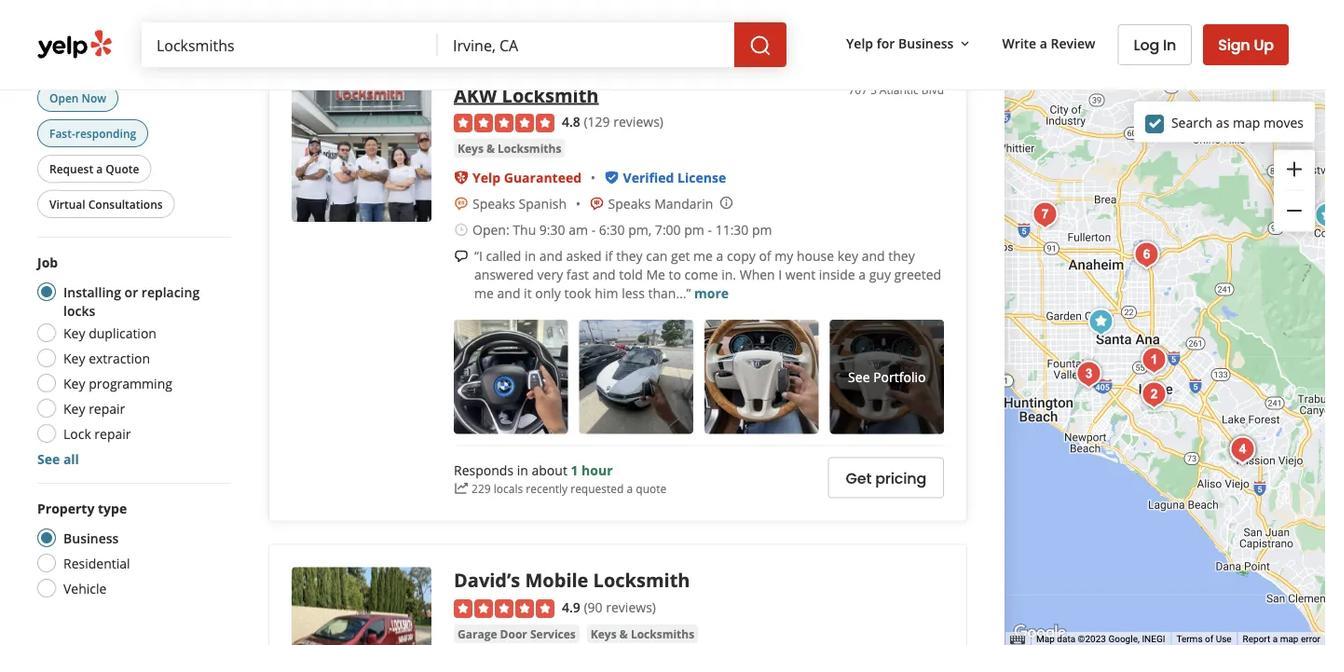 Task type: describe. For each thing, give the bounding box(es) containing it.
yelp guaranteed inside featured "group"
[[72, 54, 162, 69]]

akw
[[454, 82, 497, 107]]

programming
[[89, 374, 172, 392]]

log
[[1134, 34, 1160, 55]]

yelp inside button
[[847, 34, 874, 52]]

akw locksmith link
[[454, 82, 599, 107]]

services
[[530, 626, 576, 642]]

1 vertical spatial yelp guaranteed button
[[473, 168, 582, 186]]

review
[[1051, 34, 1096, 52]]

ben'z locksmith image
[[1225, 431, 1262, 468]]

report a map error
[[1243, 634, 1321, 645]]

door
[[500, 626, 528, 642]]

yelp inside featured "group"
[[72, 54, 95, 69]]

copy
[[727, 247, 756, 264]]

write
[[1003, 34, 1037, 52]]

more link
[[695, 284, 729, 302]]

key
[[838, 247, 859, 264]]

virtual
[[49, 196, 85, 212]]

only
[[535, 284, 561, 302]]

2 pm from the left
[[752, 221, 773, 238]]

keyboard shortcuts image
[[1011, 635, 1026, 645]]

pricing
[[876, 468, 927, 489]]

©2023
[[1078, 634, 1107, 645]]

virtual consultations button
[[37, 190, 175, 218]]

key extraction
[[63, 349, 150, 367]]

4.8 star rating image
[[454, 114, 555, 133]]

map for error
[[1281, 634, 1299, 645]]

key for key duplication
[[63, 324, 85, 342]]

property type
[[37, 499, 127, 517]]

16 speech v2 image
[[454, 249, 469, 264]]

and left it
[[497, 284, 521, 302]]

0 vertical spatial david's mobile locksmith image
[[1136, 376, 1173, 413]]

david's mobile locksmith link
[[454, 567, 690, 593]]

type
[[98, 499, 127, 517]]

akw locksmith
[[454, 82, 599, 107]]

blvd
[[922, 82, 944, 97]]

6:30
[[599, 221, 625, 238]]

key programming
[[63, 374, 172, 392]]

none field near
[[453, 34, 720, 55]]

speaks for speaks spanish
[[473, 195, 516, 212]]

request
[[49, 161, 93, 176]]

house
[[797, 247, 835, 264]]

2 vertical spatial yelp
[[473, 168, 501, 186]]

extraction
[[89, 349, 150, 367]]

log in link
[[1118, 24, 1193, 65]]

recently
[[526, 481, 568, 496]]

1 vertical spatial keys & locksmiths link
[[587, 625, 698, 643]]

google image
[[1010, 621, 1071, 645]]

229
[[472, 481, 491, 496]]

speaks spanish
[[473, 195, 567, 212]]

all
[[63, 450, 79, 468]]

guy
[[870, 265, 891, 283]]

speaks for speaks mandarin
[[608, 195, 651, 212]]

spanish
[[519, 195, 567, 212]]

search as map moves
[[1172, 114, 1304, 131]]

yelp for business
[[847, 34, 954, 52]]

none field the find
[[157, 34, 423, 55]]

707 s atlantic blvd
[[849, 82, 944, 97]]

called
[[486, 247, 522, 264]]

repair for key repair
[[89, 399, 125, 417]]

speaks mandarin
[[608, 195, 714, 212]]

business inside option group
[[63, 529, 119, 547]]

use
[[1216, 634, 1232, 645]]

see all button
[[37, 450, 79, 468]]

a right write
[[1040, 34, 1048, 52]]

keys for the bottommost keys & locksmiths link
[[591, 626, 617, 642]]

job
[[37, 253, 58, 271]]

1 - from the left
[[592, 221, 596, 238]]

1 horizontal spatial of
[[1205, 634, 1214, 645]]

1 vertical spatial in
[[517, 461, 528, 479]]

empire lock & key image
[[1309, 197, 1327, 234]]

s
[[871, 82, 877, 97]]

7:00
[[655, 221, 681, 238]]

write a review
[[1003, 34, 1096, 52]]

request a quote
[[49, 161, 139, 176]]

2 they from the left
[[889, 247, 915, 264]]

16 clock v2 image
[[454, 222, 469, 237]]

2 - from the left
[[708, 221, 712, 238]]

quote
[[106, 161, 139, 176]]

1 vertical spatial david's mobile locksmith image
[[292, 567, 432, 645]]

less
[[622, 284, 645, 302]]

garage door services button
[[454, 625, 580, 643]]

zoom in image
[[1284, 158, 1306, 180]]

locks
[[63, 302, 95, 319]]

responds in about 1 hour
[[454, 461, 613, 479]]

707
[[849, 82, 868, 97]]

data
[[1058, 634, 1076, 645]]

david's mobile locksmith image
[[1136, 376, 1173, 413]]

now
[[82, 90, 106, 105]]

get pricing button
[[828, 457, 944, 499]]

inegi
[[1142, 634, 1166, 645]]

open: thu 9:30 am - 6:30 pm, 7:00 pm - 11:30 pm
[[473, 221, 773, 238]]

229 locals recently requested a quote
[[472, 481, 667, 496]]

a inside button
[[96, 161, 103, 176]]

Find text field
[[157, 34, 423, 55]]

1 vertical spatial yelp guaranteed
[[473, 168, 582, 186]]

a left guy
[[859, 265, 866, 283]]

me
[[646, 265, 666, 283]]

terms
[[1177, 634, 1203, 645]]

very
[[538, 265, 563, 283]]

david's
[[454, 567, 521, 593]]

virtual consultations
[[49, 196, 163, 212]]

replacing
[[142, 283, 200, 301]]

armorsafe mobile keys & locksmith image
[[1027, 196, 1064, 234]]

about
[[532, 461, 568, 479]]

sign
[[1219, 34, 1251, 55]]

answered
[[475, 265, 534, 283]]

as
[[1217, 114, 1230, 131]]

map region
[[953, 0, 1327, 645]]

11:30
[[716, 221, 749, 238]]

garage
[[458, 626, 497, 642]]

quote
[[636, 481, 667, 496]]

key duplication
[[63, 324, 157, 342]]

lock
[[63, 425, 91, 442]]

key for key extraction
[[63, 349, 85, 367]]

it
[[524, 284, 532, 302]]

ben'z locksmith image
[[1225, 431, 1262, 468]]

fast-responding button
[[37, 119, 148, 147]]

16 speaks mandarin v2 image
[[590, 196, 605, 211]]

moves
[[1264, 114, 1304, 131]]

1 vertical spatial me
[[475, 284, 494, 302]]

repair for lock repair
[[95, 425, 131, 442]]

fast-
[[49, 125, 75, 141]]

locke locksmith image
[[1136, 342, 1173, 379]]

hour
[[582, 461, 613, 479]]

took
[[565, 284, 592, 302]]

business inside button
[[899, 34, 954, 52]]



Task type: locate. For each thing, give the bounding box(es) containing it.
business left 16 chevron down v2 image
[[899, 34, 954, 52]]

yelp guaranteed button up now
[[37, 47, 174, 76]]

2 horizontal spatial yelp
[[847, 34, 874, 52]]

key up lock
[[63, 399, 85, 417]]

1 vertical spatial of
[[1205, 634, 1214, 645]]

yelp for business button
[[839, 26, 980, 60]]

1 horizontal spatial yelp
[[473, 168, 501, 186]]

0 horizontal spatial david's mobile locksmith image
[[292, 567, 432, 645]]

get
[[846, 468, 872, 489]]

1 horizontal spatial keys & locksmiths button
[[587, 625, 698, 643]]

see for see all
[[37, 450, 60, 468]]

0 horizontal spatial keys & locksmiths
[[458, 140, 562, 156]]

akw locksmith image
[[292, 82, 432, 222]]

4.9
[[562, 598, 581, 616]]

keys & locksmiths button down 4.9 (90 reviews) on the left of page
[[587, 625, 698, 643]]

(129
[[584, 113, 610, 130]]

1 horizontal spatial &
[[620, 626, 628, 642]]

see for see portfolio
[[849, 368, 870, 386]]

see left all in the left bottom of the page
[[37, 450, 60, 468]]

keys & locksmiths button for the leftmost keys & locksmiths link
[[454, 139, 565, 158]]

vehicle
[[63, 579, 107, 597]]

property
[[37, 499, 94, 517]]

sign up
[[1219, 34, 1274, 55]]

come
[[685, 265, 718, 283]]

0 vertical spatial option group
[[32, 253, 231, 468]]

speaks up 'open: thu 9:30 am - 6:30 pm, 7:00 pm - 11:30 pm'
[[608, 195, 651, 212]]

3 key from the top
[[63, 374, 85, 392]]

repair
[[89, 399, 125, 417], [95, 425, 131, 442]]

1 horizontal spatial speaks
[[608, 195, 651, 212]]

1 horizontal spatial keys & locksmiths link
[[587, 625, 698, 643]]

os locksmith image
[[1071, 356, 1108, 393]]

locksmiths
[[498, 140, 562, 156], [631, 626, 695, 642]]

0 horizontal spatial pm
[[685, 221, 705, 238]]

mobile
[[525, 567, 589, 593]]

key down key duplication
[[63, 349, 85, 367]]

key for key repair
[[63, 399, 85, 417]]

-
[[592, 221, 596, 238], [708, 221, 712, 238]]

speaks up open:
[[473, 195, 516, 212]]

0 vertical spatial &
[[487, 140, 495, 156]]

0 vertical spatial guaranteed
[[98, 54, 162, 69]]

1 vertical spatial keys & locksmiths button
[[587, 625, 698, 643]]

1 horizontal spatial business
[[899, 34, 954, 52]]

0 horizontal spatial me
[[475, 284, 494, 302]]

1 vertical spatial keys
[[591, 626, 617, 642]]

1 horizontal spatial yelp guaranteed
[[473, 168, 582, 186]]

reviews) right (90
[[606, 598, 656, 616]]

Near text field
[[453, 34, 720, 55]]

pm right 7:00
[[685, 221, 705, 238]]

keys & locksmiths down 4.8 star rating image on the left top of the page
[[458, 140, 562, 156]]

keys down 4.8 star rating image on the left top of the page
[[458, 140, 484, 156]]

greeted
[[895, 265, 942, 283]]

0 horizontal spatial map
[[1233, 114, 1261, 131]]

a up in.
[[717, 247, 724, 264]]

1 option group from the top
[[32, 253, 231, 468]]

pm
[[685, 221, 705, 238], [752, 221, 773, 238]]

keys & locksmiths link
[[454, 139, 565, 158], [587, 625, 698, 643]]

0 horizontal spatial keys
[[458, 140, 484, 156]]

0 horizontal spatial they
[[616, 247, 643, 264]]

reviews)
[[614, 113, 664, 130], [606, 598, 656, 616]]

1 pm from the left
[[685, 221, 705, 238]]

0 horizontal spatial none field
[[157, 34, 423, 55]]

keys for the leftmost keys & locksmiths link
[[458, 140, 484, 156]]

0 vertical spatial yelp
[[847, 34, 874, 52]]

iconyelpguaranteedbadgesmall image
[[454, 170, 469, 185], [454, 170, 469, 185]]

yelp left the for
[[847, 34, 874, 52]]

write a review link
[[995, 26, 1103, 60]]

dans family locksmith image
[[1225, 432, 1262, 469]]

responds
[[454, 461, 514, 479]]

1 horizontal spatial yelp guaranteed button
[[473, 168, 582, 186]]

thu
[[513, 221, 536, 238]]

david's mobile locksmith
[[454, 567, 690, 593]]

cheap auto key image
[[1083, 303, 1120, 341]]

can
[[646, 247, 668, 264]]

am
[[569, 221, 588, 238]]

2 key from the top
[[63, 349, 85, 367]]

locke locksmith image
[[1136, 342, 1173, 379]]

4.8
[[562, 113, 581, 130]]

1 they from the left
[[616, 247, 643, 264]]

in.
[[722, 265, 737, 283]]

1 vertical spatial yelp
[[72, 54, 95, 69]]

locksmith up 4.9 (90 reviews) on the left of page
[[594, 567, 690, 593]]

1 vertical spatial option group
[[32, 499, 231, 603]]

9:30
[[540, 221, 566, 238]]

a left "quote"
[[627, 481, 633, 496]]

yelp guaranteed up now
[[72, 54, 162, 69]]

a left the quote
[[96, 161, 103, 176]]

open now button
[[37, 84, 118, 112]]

or
[[125, 283, 138, 301]]

david's mobile locksmith image
[[1136, 376, 1173, 413], [292, 567, 432, 645]]

of left "use"
[[1205, 634, 1214, 645]]

get pricing
[[846, 468, 927, 489]]

"i
[[475, 247, 483, 264]]

they up greeted
[[889, 247, 915, 264]]

2 speaks from the left
[[608, 195, 651, 212]]

0 horizontal spatial of
[[759, 247, 772, 264]]

and up guy
[[862, 247, 885, 264]]

1 horizontal spatial see
[[849, 368, 870, 386]]

0 vertical spatial business
[[899, 34, 954, 52]]

0 horizontal spatial yelp guaranteed
[[72, 54, 162, 69]]

1 horizontal spatial map
[[1281, 634, 1299, 645]]

16 trending v2 image
[[454, 0, 469, 10]]

info icon image
[[719, 195, 734, 210], [719, 195, 734, 210]]

4.9 star rating image
[[454, 600, 555, 618]]

& down 4.9 (90 reviews) on the left of page
[[620, 626, 628, 642]]

keys & locksmiths link down 4.9 (90 reviews) on the left of page
[[587, 625, 698, 643]]

os locksmith image
[[1071, 356, 1108, 393]]

to
[[669, 265, 681, 283]]

garage door services link
[[454, 625, 580, 643]]

me up come
[[694, 247, 713, 264]]

0 horizontal spatial keys & locksmiths link
[[454, 139, 565, 158]]

repair up lock repair
[[89, 399, 125, 417]]

keys & locksmiths button for the bottommost keys & locksmiths link
[[587, 625, 698, 643]]

yelp up speaks spanish
[[473, 168, 501, 186]]

0 vertical spatial yelp guaranteed
[[72, 54, 162, 69]]

"i called in and asked if they can get me a copy of my house key and they answered very fast and told me to come in. when i went inside a guy greeted me and it only took him less than…"
[[475, 247, 942, 302]]

yelp guaranteed button up speaks spanish
[[473, 168, 582, 186]]

1 horizontal spatial keys & locksmiths
[[591, 626, 695, 642]]

a right report
[[1273, 634, 1278, 645]]

1 horizontal spatial they
[[889, 247, 915, 264]]

16 yelp guaranteed v2 image
[[49, 55, 64, 70]]

1 vertical spatial map
[[1281, 634, 1299, 645]]

key down locks
[[63, 324, 85, 342]]

deans lock & key image
[[1129, 236, 1166, 274], [1129, 236, 1166, 274]]

keys & locksmiths down 4.9 (90 reviews) on the left of page
[[591, 626, 695, 642]]

4.8 (129 reviews)
[[562, 113, 664, 130]]

0 horizontal spatial guaranteed
[[98, 54, 162, 69]]

1 horizontal spatial pm
[[752, 221, 773, 238]]

see portfolio
[[849, 368, 926, 386]]

1 horizontal spatial keys
[[591, 626, 617, 642]]

requested
[[571, 481, 624, 496]]

0 vertical spatial me
[[694, 247, 713, 264]]

map for moves
[[1233, 114, 1261, 131]]

of
[[759, 247, 772, 264], [1205, 634, 1214, 645]]

business up residential
[[63, 529, 119, 547]]

me down answered
[[475, 284, 494, 302]]

1 horizontal spatial locksmiths
[[631, 626, 695, 642]]

in right called
[[525, 247, 536, 264]]

reviews) right (129
[[614, 113, 664, 130]]

terms of use
[[1177, 634, 1232, 645]]

in up the locals
[[517, 461, 528, 479]]

16 verified v2 image
[[605, 170, 620, 185]]

open:
[[473, 221, 510, 238]]

1 horizontal spatial me
[[694, 247, 713, 264]]

option group containing property type
[[32, 499, 231, 603]]

key up key repair
[[63, 374, 85, 392]]

key
[[63, 324, 85, 342], [63, 349, 85, 367], [63, 374, 85, 392], [63, 399, 85, 417]]

0 horizontal spatial see
[[37, 450, 60, 468]]

0 horizontal spatial speaks
[[473, 195, 516, 212]]

keys & locksmiths button
[[454, 139, 565, 158], [587, 625, 698, 643]]

my
[[775, 247, 794, 264]]

0 vertical spatial keys
[[458, 140, 484, 156]]

None search field
[[142, 22, 791, 67]]

dans family locksmith image
[[1225, 432, 1262, 469]]

0 vertical spatial keys & locksmiths
[[458, 140, 562, 156]]

reviews) for mobile
[[606, 598, 656, 616]]

1 horizontal spatial -
[[708, 221, 712, 238]]

map left "error"
[[1281, 634, 1299, 645]]

4 key from the top
[[63, 399, 85, 417]]

1 vertical spatial locksmith
[[594, 567, 690, 593]]

1 vertical spatial locksmiths
[[631, 626, 695, 642]]

of inside "i called in and asked if they can get me a copy of my house key and they answered very fast and told me to come in. when i went inside a guy greeted me and it only took him less than…"
[[759, 247, 772, 264]]

0 horizontal spatial keys & locksmiths button
[[454, 139, 565, 158]]

fast
[[567, 265, 589, 283]]

and up very
[[540, 247, 563, 264]]

1 vertical spatial &
[[620, 626, 628, 642]]

me
[[694, 247, 713, 264], [475, 284, 494, 302]]

0 vertical spatial locksmiths
[[498, 140, 562, 156]]

featured group
[[34, 17, 231, 222]]

inside
[[819, 265, 855, 283]]

1 vertical spatial business
[[63, 529, 119, 547]]

16 chevron down v2 image
[[958, 36, 973, 51]]

key repair
[[63, 399, 125, 417]]

1 speaks from the left
[[473, 195, 516, 212]]

guaranteed up now
[[98, 54, 162, 69]]

0 vertical spatial keys & locksmiths button
[[454, 139, 565, 158]]

0 horizontal spatial &
[[487, 140, 495, 156]]

1 vertical spatial keys & locksmiths
[[591, 626, 695, 642]]

asked
[[566, 247, 602, 264]]

0 vertical spatial yelp guaranteed button
[[37, 47, 174, 76]]

option group
[[32, 253, 231, 468], [32, 499, 231, 603]]

in inside "i called in and asked if they can get me a copy of my house key and they answered very fast and told me to come in. when i went inside a guy greeted me and it only took him less than…"
[[525, 247, 536, 264]]

see inside option group
[[37, 450, 60, 468]]

locals
[[494, 481, 523, 496]]

reviews) for locksmith
[[614, 113, 664, 130]]

and up 'him'
[[593, 265, 616, 283]]

& down 4.8 star rating image on the left top of the page
[[487, 140, 495, 156]]

consultations
[[88, 196, 163, 212]]

16 speaks spanish v2 image
[[454, 196, 469, 211]]

see left portfolio at the right bottom of page
[[849, 368, 870, 386]]

map right as
[[1233, 114, 1261, 131]]

0 horizontal spatial yelp guaranteed button
[[37, 47, 174, 76]]

2 none field from the left
[[453, 34, 720, 55]]

terms of use link
[[1177, 634, 1232, 645]]

keys & locksmiths button down 4.8 star rating image on the left top of the page
[[454, 139, 565, 158]]

1 vertical spatial guaranteed
[[504, 168, 582, 186]]

they
[[616, 247, 643, 264], [889, 247, 915, 264]]

locksmith up the 4.8
[[502, 82, 599, 107]]

0 horizontal spatial -
[[592, 221, 596, 238]]

option group containing job
[[32, 253, 231, 468]]

zoom out image
[[1284, 199, 1306, 222]]

0 vertical spatial repair
[[89, 399, 125, 417]]

pm,
[[629, 221, 652, 238]]

pm right the '11:30'
[[752, 221, 773, 238]]

0 vertical spatial map
[[1233, 114, 1261, 131]]

0 vertical spatial in
[[525, 247, 536, 264]]

0 vertical spatial see
[[849, 368, 870, 386]]

guaranteed inside button
[[98, 54, 162, 69]]

1 horizontal spatial david's mobile locksmith image
[[1136, 376, 1173, 413]]

keys & locksmiths
[[458, 140, 562, 156], [591, 626, 695, 642]]

16 trending v2 image
[[454, 481, 469, 496]]

yelp right 16 yelp guaranteed v2 icon
[[72, 54, 95, 69]]

log in
[[1134, 34, 1177, 55]]

report
[[1243, 634, 1271, 645]]

sign up link
[[1204, 24, 1289, 65]]

1 horizontal spatial guaranteed
[[504, 168, 582, 186]]

yelp guaranteed up speaks spanish
[[473, 168, 582, 186]]

None field
[[157, 34, 423, 55], [453, 34, 720, 55]]

0 vertical spatial of
[[759, 247, 772, 264]]

0 vertical spatial keys & locksmiths link
[[454, 139, 565, 158]]

1 vertical spatial repair
[[95, 425, 131, 442]]

1 none field from the left
[[157, 34, 423, 55]]

search image
[[750, 35, 772, 57]]

more
[[695, 284, 729, 302]]

mandarin
[[655, 195, 714, 212]]

keys down 4.9 (90 reviews) on the left of page
[[591, 626, 617, 642]]

0 horizontal spatial yelp
[[72, 54, 95, 69]]

see
[[849, 368, 870, 386], [37, 450, 60, 468]]

installing or replacing locks
[[63, 283, 200, 319]]

repair down key repair
[[95, 425, 131, 442]]

0 horizontal spatial locksmiths
[[498, 140, 562, 156]]

locksmiths down 4.9 (90 reviews) on the left of page
[[631, 626, 695, 642]]

2 option group from the top
[[32, 499, 231, 603]]

yelp
[[847, 34, 874, 52], [72, 54, 95, 69], [473, 168, 501, 186]]

1 key from the top
[[63, 324, 85, 342]]

1 horizontal spatial none field
[[453, 34, 720, 55]]

of left 'my'
[[759, 247, 772, 264]]

atlantic
[[880, 82, 919, 97]]

error
[[1301, 634, 1321, 645]]

locksmiths down 4.8 star rating image on the left top of the page
[[498, 140, 562, 156]]

featured
[[37, 18, 96, 36]]

0 vertical spatial locksmith
[[502, 82, 599, 107]]

keys & locksmiths link down 4.8 star rating image on the left top of the page
[[454, 139, 565, 158]]

0 vertical spatial reviews)
[[614, 113, 664, 130]]

- right am
[[592, 221, 596, 238]]

him
[[595, 284, 619, 302]]

1 vertical spatial see
[[37, 450, 60, 468]]

report a map error link
[[1243, 634, 1321, 645]]

guaranteed up spanish
[[504, 168, 582, 186]]

key for key programming
[[63, 374, 85, 392]]

0 horizontal spatial business
[[63, 529, 119, 547]]

group
[[1274, 150, 1315, 232]]

- left the '11:30'
[[708, 221, 712, 238]]

map
[[1037, 634, 1055, 645]]

see portfolio link
[[830, 320, 944, 434]]

portfolio
[[874, 368, 926, 386]]

1 vertical spatial reviews)
[[606, 598, 656, 616]]

they up told
[[616, 247, 643, 264]]



Task type: vqa. For each thing, say whether or not it's contained in the screenshot.
should
no



